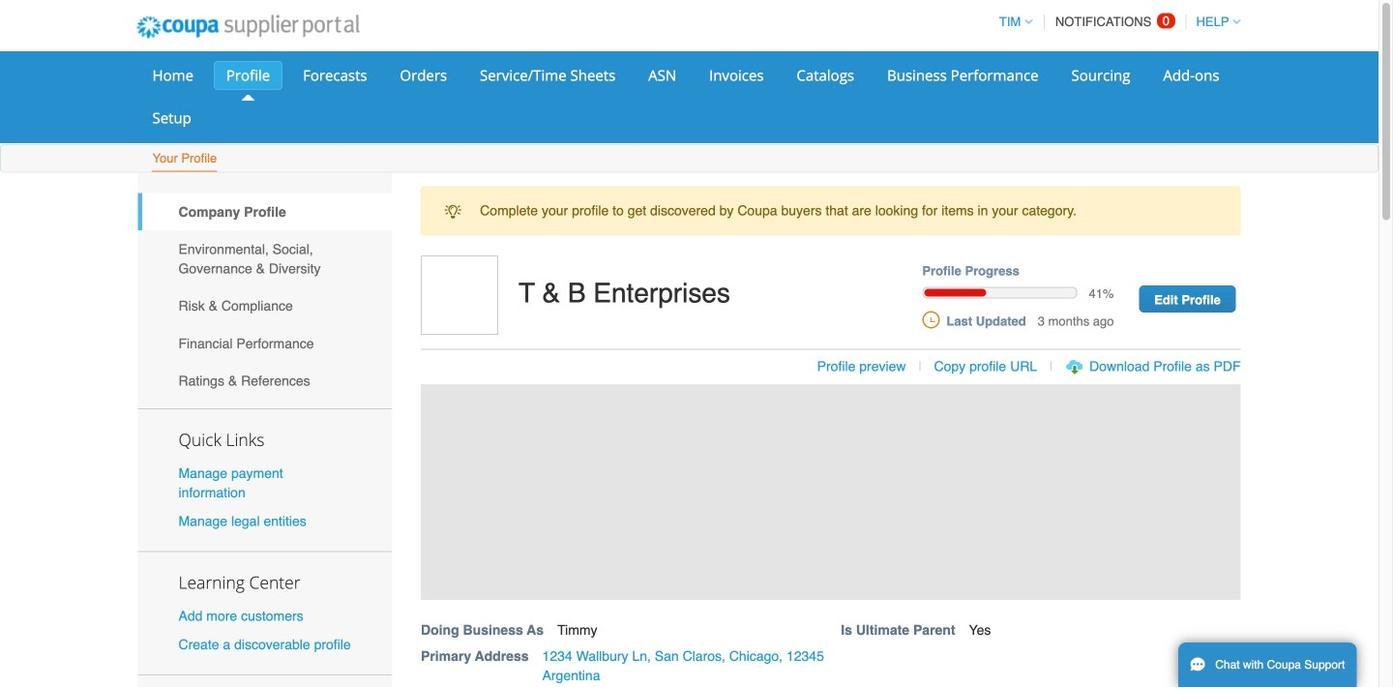 Task type: describe. For each thing, give the bounding box(es) containing it.
background image
[[421, 384, 1241, 600]]



Task type: locate. For each thing, give the bounding box(es) containing it.
t & b enterprises image
[[421, 255, 499, 335]]

coupa supplier portal image
[[123, 3, 373, 51]]

alert
[[421, 186, 1241, 235]]

navigation
[[991, 3, 1241, 41]]

banner
[[414, 255, 1262, 687]]



Task type: vqa. For each thing, say whether or not it's contained in the screenshot.
T & B Enterprises Image
yes



